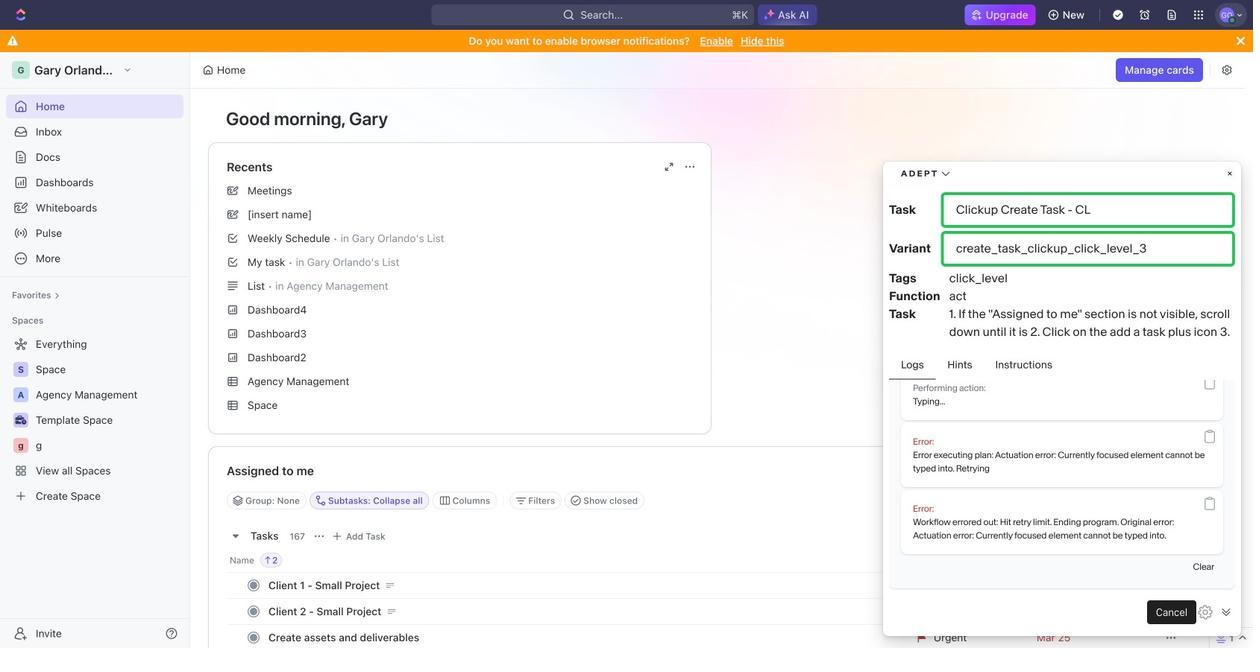 Task type: vqa. For each thing, say whether or not it's contained in the screenshot.
Task 3 to the bottom
no



Task type: describe. For each thing, give the bounding box(es) containing it.
Search tasks... text field
[[997, 490, 1146, 512]]

g, , element
[[13, 439, 28, 454]]

space, , element
[[13, 363, 28, 377]]

agency management, , element
[[13, 388, 28, 403]]

sidebar navigation
[[0, 52, 193, 649]]

business time image
[[15, 416, 26, 425]]



Task type: locate. For each thing, give the bounding box(es) containing it.
tree
[[6, 333, 183, 509]]

gary orlando's workspace, , element
[[12, 61, 30, 79]]

tree inside sidebar navigation
[[6, 333, 183, 509]]



